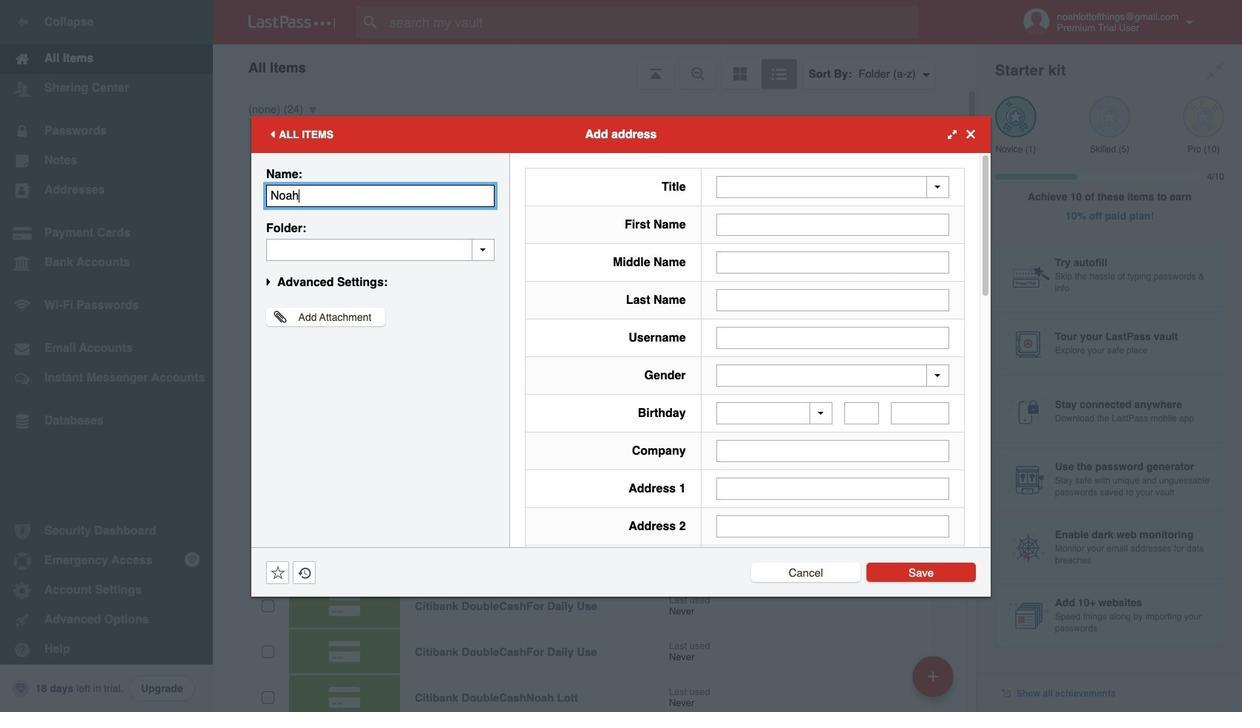 Task type: describe. For each thing, give the bounding box(es) containing it.
Search search field
[[357, 6, 948, 38]]

new item navigation
[[908, 652, 963, 712]]

new item image
[[928, 671, 939, 682]]



Task type: locate. For each thing, give the bounding box(es) containing it.
dialog
[[252, 116, 991, 712]]

vault options navigation
[[213, 44, 978, 89]]

None text field
[[717, 213, 950, 236], [266, 239, 495, 261], [717, 251, 950, 273], [892, 402, 950, 425], [717, 478, 950, 500], [717, 516, 950, 538], [717, 213, 950, 236], [266, 239, 495, 261], [717, 251, 950, 273], [892, 402, 950, 425], [717, 478, 950, 500], [717, 516, 950, 538]]

None text field
[[266, 185, 495, 207], [717, 289, 950, 311], [717, 327, 950, 349], [845, 402, 880, 425], [717, 440, 950, 462], [266, 185, 495, 207], [717, 289, 950, 311], [717, 327, 950, 349], [845, 402, 880, 425], [717, 440, 950, 462]]

lastpass image
[[249, 16, 336, 29]]

main navigation navigation
[[0, 0, 213, 712]]

search my vault text field
[[357, 6, 948, 38]]



Task type: vqa. For each thing, say whether or not it's contained in the screenshot.
LastPass image
yes



